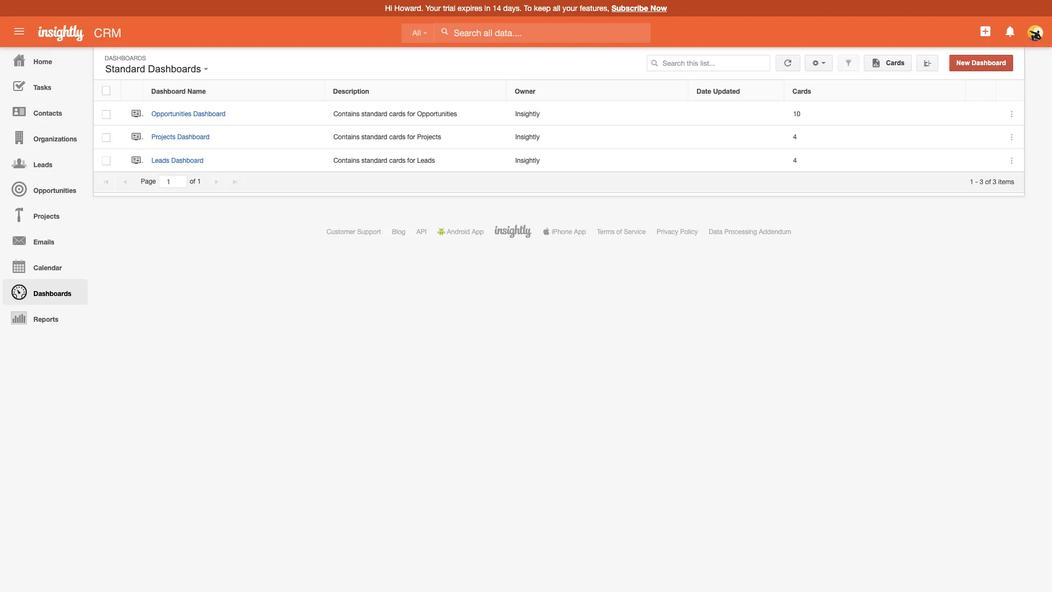 Task type: vqa. For each thing, say whether or not it's contained in the screenshot.
16-Nov-23 Import
no



Task type: locate. For each thing, give the bounding box(es) containing it.
0 vertical spatial for
[[408, 110, 416, 118]]

dashboard for opportunities dashboard
[[193, 110, 226, 118]]

2 vertical spatial for
[[408, 156, 416, 164]]

1 contains from the top
[[334, 110, 360, 118]]

leads
[[152, 156, 169, 164], [417, 156, 435, 164], [33, 161, 52, 168]]

refresh list image
[[783, 59, 794, 67]]

1 vertical spatial cards
[[389, 133, 406, 141]]

of
[[190, 178, 196, 185], [986, 178, 992, 185], [617, 228, 623, 235]]

cards up contains standard cards for projects
[[389, 110, 406, 118]]

3 right - at the top right of page
[[980, 178, 984, 185]]

data processing addendum link
[[709, 228, 792, 235]]

dashboard
[[972, 59, 1007, 67], [151, 87, 186, 95], [193, 110, 226, 118], [177, 133, 210, 141], [171, 156, 204, 164]]

insightly
[[516, 110, 540, 118], [516, 133, 540, 141], [516, 156, 540, 164]]

0 horizontal spatial app
[[472, 228, 484, 235]]

4 for contains standard cards for projects
[[794, 133, 797, 141]]

0 vertical spatial cards
[[885, 59, 905, 67]]

3 insightly from the top
[[516, 156, 540, 164]]

1 vertical spatial standard
[[362, 133, 388, 141]]

1 horizontal spatial 1
[[971, 178, 974, 185]]

leads dashboard link
[[152, 156, 209, 164]]

navigation
[[0, 47, 88, 331]]

opportunities up contains standard cards for projects cell
[[417, 110, 457, 118]]

2 4 cell from the top
[[785, 149, 967, 172]]

opportunities dashboard
[[152, 110, 226, 118]]

contains inside cell
[[334, 110, 360, 118]]

opportunities
[[152, 110, 192, 118], [417, 110, 457, 118], [33, 186, 76, 194]]

1 horizontal spatial projects
[[152, 133, 176, 141]]

3 left items
[[993, 178, 997, 185]]

show list view filters image
[[845, 59, 853, 67]]

opportunities up projects link
[[33, 186, 76, 194]]

None checkbox
[[102, 86, 110, 95], [102, 110, 110, 119], [102, 133, 110, 142], [102, 86, 110, 95], [102, 110, 110, 119], [102, 133, 110, 142]]

opportunities for opportunities
[[33, 186, 76, 194]]

for down contains standard cards for opportunities cell
[[408, 133, 416, 141]]

page
[[141, 178, 156, 185]]

all
[[413, 29, 421, 37]]

cards up 10
[[793, 87, 812, 95]]

search image
[[651, 59, 659, 67]]

standard
[[362, 110, 388, 118], [362, 133, 388, 141], [362, 156, 388, 164]]

2 horizontal spatial opportunities
[[417, 110, 457, 118]]

1 1 from the left
[[197, 178, 201, 185]]

none checkbox inside "row"
[[102, 156, 110, 165]]

dashboard up of 1
[[171, 156, 204, 164]]

row
[[94, 81, 1024, 101], [94, 103, 1025, 126], [94, 126, 1025, 149], [94, 149, 1025, 172]]

api
[[417, 228, 427, 235]]

0 horizontal spatial leads
[[33, 161, 52, 168]]

projects
[[152, 133, 176, 141], [417, 133, 441, 141], [33, 212, 60, 220]]

cards inside cell
[[389, 110, 406, 118]]

1 vertical spatial dashboards
[[148, 63, 201, 75]]

iphone
[[552, 228, 572, 235]]

2 cards from the top
[[389, 133, 406, 141]]

data
[[709, 228, 723, 235]]

4 for contains standard cards for leads
[[794, 156, 797, 164]]

contains standard cards for projects cell
[[325, 126, 507, 149]]

Search this list... text field
[[647, 55, 771, 71]]

opportunities dashboard link
[[152, 110, 231, 118]]

1 vertical spatial insightly
[[516, 133, 540, 141]]

projects up 'emails' link
[[33, 212, 60, 220]]

name
[[188, 87, 206, 95]]

opportunities inside opportunities link
[[33, 186, 76, 194]]

dashboards up standard
[[105, 54, 146, 61]]

dashboard down opportunities dashboard link
[[177, 133, 210, 141]]

cards for projects
[[389, 133, 406, 141]]

standard down contains standard cards for projects
[[362, 156, 388, 164]]

contains down description
[[334, 110, 360, 118]]

your
[[426, 4, 441, 13]]

now
[[651, 4, 667, 13]]

app right the android
[[472, 228, 484, 235]]

1 app from the left
[[472, 228, 484, 235]]

leads up opportunities link
[[33, 161, 52, 168]]

4 cell for contains standard cards for projects
[[785, 126, 967, 149]]

3 cards from the top
[[389, 156, 406, 164]]

1 left - at the top right of page
[[971, 178, 974, 185]]

2 for from the top
[[408, 133, 416, 141]]

of right 1 field
[[190, 178, 196, 185]]

calendar link
[[3, 253, 88, 279]]

projects dashboard link
[[152, 133, 215, 141]]

4 cell for contains standard cards for leads
[[785, 149, 967, 172]]

iphone app
[[552, 228, 586, 235]]

standard inside cell
[[362, 110, 388, 118]]

2 horizontal spatial of
[[986, 178, 992, 185]]

cards down contains standard cards for opportunities
[[389, 133, 406, 141]]

1 insightly from the top
[[516, 110, 540, 118]]

1 horizontal spatial dashboards
[[105, 54, 146, 61]]

leads down contains standard cards for projects cell
[[417, 156, 435, 164]]

0 vertical spatial 4
[[794, 133, 797, 141]]

support
[[357, 228, 381, 235]]

1 right 1 field
[[197, 178, 201, 185]]

contacts
[[33, 109, 62, 117]]

tasks link
[[3, 73, 88, 99]]

1 vertical spatial for
[[408, 133, 416, 141]]

cards
[[885, 59, 905, 67], [793, 87, 812, 95]]

1 cards from the top
[[389, 110, 406, 118]]

1 horizontal spatial cards
[[885, 59, 905, 67]]

contacts link
[[3, 99, 88, 124]]

1 insightly cell from the top
[[507, 103, 689, 126]]

0 horizontal spatial 3
[[980, 178, 984, 185]]

subscribe
[[612, 4, 649, 13]]

projects link
[[3, 202, 88, 228]]

blog
[[392, 228, 406, 235]]

None checkbox
[[102, 156, 110, 165]]

contains up contains standard cards for leads
[[334, 133, 360, 141]]

0 horizontal spatial opportunities
[[33, 186, 76, 194]]

4
[[794, 133, 797, 141], [794, 156, 797, 164]]

dashboards
[[105, 54, 146, 61], [148, 63, 201, 75], [33, 290, 71, 297]]

dashboard down name
[[193, 110, 226, 118]]

standard dashboards button
[[103, 61, 211, 77]]

0 vertical spatial contains
[[334, 110, 360, 118]]

of right - at the top right of page
[[986, 178, 992, 185]]

cards link
[[864, 55, 912, 71]]

2 standard from the top
[[362, 133, 388, 141]]

standard for contains standard cards for projects
[[362, 133, 388, 141]]

for
[[408, 110, 416, 118], [408, 133, 416, 141], [408, 156, 416, 164]]

reports link
[[3, 305, 88, 331]]

3 for from the top
[[408, 156, 416, 164]]

opportunities down dashboard name on the top of the page
[[152, 110, 192, 118]]

contains standard cards for opportunities
[[334, 110, 457, 118]]

cards left the show sidebar icon
[[885, 59, 905, 67]]

2 3 from the left
[[993, 178, 997, 185]]

row containing leads dashboard
[[94, 149, 1025, 172]]

for down contains standard cards for projects cell
[[408, 156, 416, 164]]

2 vertical spatial dashboards
[[33, 290, 71, 297]]

android app link
[[438, 228, 484, 235]]

dashboard right new
[[972, 59, 1007, 67]]

contains down contains standard cards for projects
[[334, 156, 360, 164]]

opportunities for opportunities dashboard
[[152, 110, 192, 118]]

3 standard from the top
[[362, 156, 388, 164]]

0 horizontal spatial 1
[[197, 178, 201, 185]]

privacy policy link
[[657, 228, 698, 235]]

standard up contains standard cards for projects
[[362, 110, 388, 118]]

3 insightly cell from the top
[[507, 149, 689, 172]]

1 vertical spatial contains
[[334, 133, 360, 141]]

emails
[[33, 238, 54, 246]]

2 app from the left
[[574, 228, 586, 235]]

leads for leads
[[33, 161, 52, 168]]

0 horizontal spatial projects
[[33, 212, 60, 220]]

10 cell
[[785, 103, 967, 126]]

2 contains from the top
[[334, 133, 360, 141]]

2 vertical spatial standard
[[362, 156, 388, 164]]

insightly cell
[[507, 103, 689, 126], [507, 126, 689, 149], [507, 149, 689, 172]]

1 horizontal spatial app
[[574, 228, 586, 235]]

projects inside cell
[[417, 133, 441, 141]]

of right terms
[[617, 228, 623, 235]]

contains for contains standard cards for opportunities
[[334, 110, 360, 118]]

2 horizontal spatial leads
[[417, 156, 435, 164]]

0 vertical spatial standard
[[362, 110, 388, 118]]

dashboards up reports link on the left
[[33, 290, 71, 297]]

cards down contains standard cards for projects
[[389, 156, 406, 164]]

leads up page
[[152, 156, 169, 164]]

2 row from the top
[[94, 103, 1025, 126]]

leads inside 'link'
[[33, 161, 52, 168]]

projects up leads dashboard at the top of page
[[152, 133, 176, 141]]

dashboards up dashboard name on the top of the page
[[148, 63, 201, 75]]

insightly cell for contains standard cards for opportunities
[[507, 103, 689, 126]]

3
[[980, 178, 984, 185], [993, 178, 997, 185]]

standard up contains standard cards for leads
[[362, 133, 388, 141]]

in
[[485, 4, 491, 13]]

0 horizontal spatial dashboards
[[33, 290, 71, 297]]

1 4 cell from the top
[[785, 126, 967, 149]]

description
[[333, 87, 369, 95]]

hi howard. your trial expires in 14 days. to keep all your features, subscribe now
[[385, 4, 667, 13]]

0 vertical spatial cards
[[389, 110, 406, 118]]

for for leads
[[408, 156, 416, 164]]

api link
[[417, 228, 427, 235]]

your
[[563, 4, 578, 13]]

1 vertical spatial cards
[[793, 87, 812, 95]]

0 vertical spatial insightly
[[516, 110, 540, 118]]

0 horizontal spatial cards
[[793, 87, 812, 95]]

organizations
[[33, 135, 77, 143]]

14
[[493, 4, 501, 13]]

reports
[[33, 315, 58, 323]]

for inside cell
[[408, 110, 416, 118]]

cards
[[389, 110, 406, 118], [389, 133, 406, 141], [389, 156, 406, 164]]

2 horizontal spatial dashboards
[[148, 63, 201, 75]]

terms
[[597, 228, 615, 235]]

cell
[[689, 103, 785, 126], [967, 103, 997, 126], [689, 126, 785, 149], [967, 126, 997, 149], [689, 149, 785, 172], [967, 149, 997, 172]]

days.
[[504, 4, 522, 13]]

3 contains from the top
[[334, 156, 360, 164]]

service
[[624, 228, 646, 235]]

0 horizontal spatial of
[[190, 178, 196, 185]]

projects down contains standard cards for opportunities cell
[[417, 133, 441, 141]]

1 horizontal spatial opportunities
[[152, 110, 192, 118]]

contains standard cards for opportunities cell
[[325, 103, 507, 126]]

tasks
[[33, 83, 51, 91]]

1 horizontal spatial leads
[[152, 156, 169, 164]]

emails link
[[3, 228, 88, 253]]

1 horizontal spatial 3
[[993, 178, 997, 185]]

2 vertical spatial insightly
[[516, 156, 540, 164]]

app for android app
[[472, 228, 484, 235]]

app
[[472, 228, 484, 235], [574, 228, 586, 235]]

row group
[[94, 103, 1025, 172]]

owner
[[515, 87, 536, 95]]

cards for leads
[[389, 156, 406, 164]]

opportunities link
[[3, 176, 88, 202]]

for up contains standard cards for projects cell
[[408, 110, 416, 118]]

2 horizontal spatial projects
[[417, 133, 441, 141]]

howard.
[[395, 4, 424, 13]]

2 insightly from the top
[[516, 133, 540, 141]]

customer support
[[327, 228, 381, 235]]

4 cell
[[785, 126, 967, 149], [785, 149, 967, 172]]

1 row from the top
[[94, 81, 1024, 101]]

terms of service link
[[597, 228, 646, 235]]

data processing addendum
[[709, 228, 792, 235]]

1 for from the top
[[408, 110, 416, 118]]

2 insightly cell from the top
[[507, 126, 689, 149]]

4 row from the top
[[94, 149, 1025, 172]]

contains
[[334, 110, 360, 118], [334, 133, 360, 141], [334, 156, 360, 164]]

2 vertical spatial cards
[[389, 156, 406, 164]]

android app
[[447, 228, 484, 235]]

2 vertical spatial contains
[[334, 156, 360, 164]]

1 vertical spatial 4
[[794, 156, 797, 164]]

app for iphone app
[[574, 228, 586, 235]]

crm
[[94, 26, 121, 40]]

cog image
[[812, 59, 820, 67]]

insightly cell for contains standard cards for projects
[[507, 126, 689, 149]]

2 4 from the top
[[794, 156, 797, 164]]

dashboard name
[[151, 87, 206, 95]]

app right iphone
[[574, 228, 586, 235]]

1 4 from the top
[[794, 133, 797, 141]]

contains standard cards for leads cell
[[325, 149, 507, 172]]

3 row from the top
[[94, 126, 1025, 149]]

1 standard from the top
[[362, 110, 388, 118]]

Search all data.... text field
[[435, 23, 651, 43]]



Task type: describe. For each thing, give the bounding box(es) containing it.
10
[[794, 110, 801, 118]]

contains standard cards for leads
[[334, 156, 435, 164]]

standard
[[105, 63, 145, 75]]

standard for contains standard cards for opportunities
[[362, 110, 388, 118]]

row containing projects dashboard
[[94, 126, 1025, 149]]

of 1
[[190, 178, 201, 185]]

contains standard cards for projects
[[334, 133, 441, 141]]

projects dashboard
[[152, 133, 210, 141]]

all
[[553, 4, 561, 13]]

customer support link
[[327, 228, 381, 235]]

subscribe now link
[[612, 4, 667, 13]]

dashboards inside navigation
[[33, 290, 71, 297]]

home link
[[3, 47, 88, 73]]

-
[[976, 178, 979, 185]]

notifications image
[[1004, 25, 1017, 38]]

insightly cell for contains standard cards for leads
[[507, 149, 689, 172]]

1 3 from the left
[[980, 178, 984, 185]]

projects for projects
[[33, 212, 60, 220]]

new
[[957, 59, 970, 67]]

date
[[697, 87, 712, 95]]

leads inside cell
[[417, 156, 435, 164]]

new dashboard link
[[950, 55, 1014, 71]]

row containing dashboard name
[[94, 81, 1024, 101]]

cards for opportunities
[[389, 110, 406, 118]]

projects for projects dashboard
[[152, 133, 176, 141]]

hi
[[385, 4, 393, 13]]

trial
[[443, 4, 456, 13]]

items
[[999, 178, 1015, 185]]

standard for contains standard cards for leads
[[362, 156, 388, 164]]

addendum
[[759, 228, 792, 235]]

standard dashboards
[[105, 63, 204, 75]]

calendar
[[33, 264, 62, 271]]

for for projects
[[408, 133, 416, 141]]

1 horizontal spatial of
[[617, 228, 623, 235]]

insightly for contains standard cards for projects
[[516, 133, 540, 141]]

policy
[[681, 228, 698, 235]]

privacy policy
[[657, 228, 698, 235]]

date updated
[[697, 87, 740, 95]]

terms of service
[[597, 228, 646, 235]]

expires
[[458, 4, 483, 13]]

leads link
[[3, 150, 88, 176]]

show sidebar image
[[924, 59, 932, 67]]

updated
[[714, 87, 740, 95]]

for for opportunities
[[408, 110, 416, 118]]

dashboards link
[[3, 279, 88, 305]]

new dashboard
[[957, 59, 1007, 67]]

white image
[[441, 27, 449, 35]]

1 - 3 of 3 items
[[971, 178, 1015, 185]]

dashboard down standard dashboards button
[[151, 87, 186, 95]]

1 field
[[159, 176, 187, 187]]

home
[[33, 58, 52, 65]]

dashboard for projects dashboard
[[177, 133, 210, 141]]

blog link
[[392, 228, 406, 235]]

0 vertical spatial dashboards
[[105, 54, 146, 61]]

leads for leads dashboard
[[152, 156, 169, 164]]

row containing opportunities dashboard
[[94, 103, 1025, 126]]

features,
[[580, 4, 610, 13]]

opportunities inside contains standard cards for opportunities cell
[[417, 110, 457, 118]]

contains for contains standard cards for leads
[[334, 156, 360, 164]]

row group containing opportunities dashboard
[[94, 103, 1025, 172]]

android
[[447, 228, 470, 235]]

cards inside "row"
[[793, 87, 812, 95]]

processing
[[725, 228, 758, 235]]

organizations link
[[3, 124, 88, 150]]

dashboard for leads dashboard
[[171, 156, 204, 164]]

keep
[[534, 4, 551, 13]]

to
[[524, 4, 532, 13]]

all link
[[402, 23, 435, 43]]

contains for contains standard cards for projects
[[334, 133, 360, 141]]

iphone app link
[[543, 228, 586, 235]]

2 1 from the left
[[971, 178, 974, 185]]

customer
[[327, 228, 356, 235]]

insightly for contains standard cards for opportunities
[[516, 110, 540, 118]]

insightly for contains standard cards for leads
[[516, 156, 540, 164]]

navigation containing home
[[0, 47, 88, 331]]

leads dashboard
[[152, 156, 204, 164]]

dashboard for new dashboard
[[972, 59, 1007, 67]]

dashboards inside button
[[148, 63, 201, 75]]

privacy
[[657, 228, 679, 235]]



